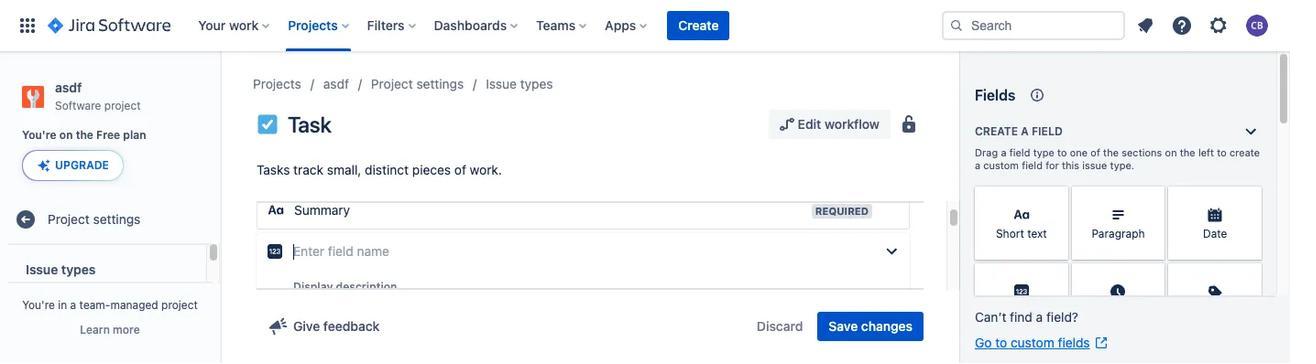 Task type: vqa. For each thing, say whether or not it's contained in the screenshot.
Display
yes



Task type: describe. For each thing, give the bounding box(es) containing it.
display description button
[[257, 234, 910, 364]]

asdf link
[[323, 73, 349, 95]]

field?
[[1047, 310, 1079, 325]]

create
[[1230, 147, 1261, 159]]

tasks track small, distinct pieces of work.
[[257, 162, 502, 178]]

description
[[336, 281, 397, 294]]

display description
[[293, 281, 397, 294]]

1 vertical spatial of
[[455, 162, 467, 178]]

more information image for date
[[1238, 189, 1260, 211]]

type.
[[1111, 160, 1135, 171]]

edit workflow button
[[769, 110, 891, 139]]

of inside drag a field type to one of the sections on the left to create a custom field for this issue type.
[[1091, 147, 1101, 159]]

you're for you're in a team-managed project
[[22, 299, 55, 313]]

give
[[293, 319, 320, 335]]

in
[[58, 299, 67, 313]]

you're for you're on the free plan
[[22, 129, 57, 142]]

field for drag
[[1010, 147, 1031, 159]]

text
[[1028, 228, 1048, 241]]

more information about the fields image
[[1027, 84, 1049, 106]]

1 horizontal spatial types
[[520, 76, 553, 92]]

learn more
[[80, 324, 140, 337]]

required
[[816, 205, 869, 217]]

create button
[[668, 11, 730, 40]]

work.
[[470, 162, 502, 178]]

short
[[996, 228, 1025, 241]]

asdf for asdf software project
[[55, 80, 82, 95]]

drag a field type to one of the sections on the left to create a custom field for this issue type.
[[975, 147, 1261, 171]]

your profile and settings image
[[1247, 15, 1269, 37]]

0 horizontal spatial on
[[59, 129, 73, 142]]

more
[[113, 324, 140, 337]]

one
[[1070, 147, 1088, 159]]

create banner
[[0, 0, 1291, 51]]

feedback
[[324, 319, 380, 335]]

no restrictions image
[[898, 114, 920, 136]]

0 vertical spatial project settings
[[371, 76, 464, 92]]

field for create
[[1032, 125, 1063, 138]]

issue types link
[[486, 73, 553, 95]]

save changes
[[829, 319, 913, 335]]

track
[[294, 162, 324, 178]]

1 horizontal spatial issue types
[[486, 76, 553, 92]]

1 horizontal spatial the
[[1104, 147, 1119, 159]]

asdf software project
[[55, 80, 141, 113]]

plan
[[123, 129, 146, 142]]

fields
[[975, 87, 1016, 104]]

create a field
[[975, 125, 1063, 138]]

date
[[1204, 228, 1228, 241]]

managed
[[110, 299, 158, 313]]

discard
[[757, 319, 803, 335]]

this link will be opened in a new tab image
[[1094, 336, 1109, 351]]

2 more information image from the left
[[1142, 266, 1164, 288]]

workflow
[[825, 116, 880, 132]]

project inside asdf software project
[[104, 99, 141, 113]]

a right drag in the right top of the page
[[1001, 147, 1007, 159]]

more information image for paragraph
[[1142, 189, 1164, 211]]

help image
[[1172, 15, 1194, 37]]

settings image
[[1208, 15, 1230, 37]]

a down drag in the right top of the page
[[975, 160, 981, 171]]

give feedback button
[[257, 313, 391, 342]]

1 vertical spatial issue
[[26, 262, 58, 278]]

close field configuration image
[[881, 241, 903, 263]]

give feedback
[[293, 319, 380, 335]]

a right the in
[[70, 299, 76, 313]]

you're in a team-managed project
[[22, 299, 198, 313]]

project settings inside "project settings" link
[[48, 212, 141, 227]]

a down more information about the fields image
[[1021, 125, 1029, 138]]

drag
[[975, 147, 998, 159]]

2 horizontal spatial the
[[1180, 147, 1196, 159]]



Task type: locate. For each thing, give the bounding box(es) containing it.
create
[[679, 17, 719, 33], [975, 125, 1018, 138]]

to right left
[[1218, 147, 1227, 159]]

0 vertical spatial you're
[[22, 129, 57, 142]]

0 horizontal spatial issue
[[26, 262, 58, 278]]

save changes button
[[818, 313, 924, 342]]

1 horizontal spatial asdf
[[323, 76, 349, 92]]

fields
[[1058, 336, 1091, 351]]

project settings link
[[371, 73, 464, 95], [7, 202, 213, 239]]

create for create
[[679, 17, 719, 33]]

the
[[76, 129, 93, 142], [1104, 147, 1119, 159], [1180, 147, 1196, 159]]

projects
[[253, 76, 301, 92]]

1 horizontal spatial more information image
[[1142, 266, 1164, 288]]

issue types up the in
[[26, 262, 96, 278]]

project settings link down upgrade
[[7, 202, 213, 239]]

1 vertical spatial project settings
[[48, 212, 141, 227]]

find
[[1010, 310, 1033, 325]]

projects link
[[253, 73, 301, 95]]

1 horizontal spatial to
[[1058, 147, 1068, 159]]

project settings right asdf link
[[371, 76, 464, 92]]

of left the work.
[[455, 162, 467, 178]]

custom down "can't find a field?"
[[1011, 336, 1055, 351]]

project up plan
[[104, 99, 141, 113]]

project settings
[[371, 76, 464, 92], [48, 212, 141, 227]]

you're
[[22, 129, 57, 142], [22, 299, 55, 313]]

settings down primary element
[[417, 76, 464, 92]]

types
[[520, 76, 553, 92], [61, 262, 96, 278]]

small,
[[327, 162, 362, 178]]

1 horizontal spatial settings
[[417, 76, 464, 92]]

project settings down upgrade
[[48, 212, 141, 227]]

0 vertical spatial issue types
[[486, 76, 553, 92]]

0 vertical spatial custom
[[984, 160, 1019, 171]]

issue inside issue types link
[[486, 76, 517, 92]]

issue up the in
[[26, 262, 58, 278]]

asdf for asdf
[[323, 76, 349, 92]]

Enter field name field
[[293, 241, 874, 263]]

a right find
[[1036, 310, 1043, 325]]

search image
[[950, 18, 964, 33]]

0 vertical spatial project settings link
[[371, 73, 464, 95]]

notifications image
[[1135, 15, 1157, 37]]

on
[[59, 129, 73, 142], [1166, 147, 1178, 159]]

to
[[1058, 147, 1068, 159], [1218, 147, 1227, 159], [996, 336, 1008, 351]]

asdf
[[323, 76, 349, 92], [55, 80, 82, 95]]

the left free
[[76, 129, 93, 142]]

0 vertical spatial settings
[[417, 76, 464, 92]]

more information image for short text
[[1045, 189, 1067, 211]]

0 horizontal spatial of
[[455, 162, 467, 178]]

to right go at the right
[[996, 336, 1008, 351]]

asdf up software
[[55, 80, 82, 95]]

1 horizontal spatial create
[[975, 125, 1018, 138]]

summary
[[294, 203, 350, 218]]

of
[[1091, 147, 1101, 159], [455, 162, 467, 178]]

0 vertical spatial project
[[104, 99, 141, 113]]

0 horizontal spatial more information image
[[1045, 266, 1067, 288]]

for
[[1046, 160, 1059, 171]]

1 vertical spatial settings
[[93, 212, 141, 227]]

learn more button
[[80, 324, 140, 338]]

team-
[[79, 299, 110, 313]]

short text
[[996, 228, 1048, 241]]

0 horizontal spatial settings
[[93, 212, 141, 227]]

0 vertical spatial create
[[679, 17, 719, 33]]

go to custom fields link
[[975, 335, 1109, 353]]

1 horizontal spatial project settings link
[[371, 73, 464, 95]]

1 vertical spatial project
[[161, 299, 198, 313]]

left
[[1199, 147, 1215, 159]]

issue type icon image
[[257, 114, 279, 136]]

1 more information image from the left
[[1045, 266, 1067, 288]]

0 vertical spatial field
[[1032, 125, 1063, 138]]

more information image
[[1045, 266, 1067, 288], [1142, 266, 1164, 288]]

1 vertical spatial types
[[61, 262, 96, 278]]

on up upgrade button
[[59, 129, 73, 142]]

1 you're from the top
[[22, 129, 57, 142]]

tasks
[[257, 162, 290, 178]]

0 horizontal spatial asdf
[[55, 80, 82, 95]]

0 horizontal spatial types
[[61, 262, 96, 278]]

go to custom fields
[[975, 336, 1091, 351]]

distinct
[[365, 162, 409, 178]]

jira software image
[[48, 15, 171, 37], [48, 15, 171, 37]]

display
[[293, 281, 333, 294]]

a
[[1021, 125, 1029, 138], [1001, 147, 1007, 159], [975, 160, 981, 171], [70, 299, 76, 313], [1036, 310, 1043, 325]]

1 vertical spatial you're
[[22, 299, 55, 313]]

0 vertical spatial project
[[371, 76, 413, 92]]

0 horizontal spatial project settings link
[[7, 202, 213, 239]]

1 vertical spatial on
[[1166, 147, 1178, 159]]

of up issue
[[1091, 147, 1101, 159]]

custom down drag in the right top of the page
[[984, 160, 1019, 171]]

upgrade
[[55, 159, 109, 173]]

1 vertical spatial field
[[1010, 147, 1031, 159]]

custom
[[984, 160, 1019, 171], [1011, 336, 1055, 351]]

0 vertical spatial of
[[1091, 147, 1101, 159]]

changes
[[862, 319, 913, 335]]

1 horizontal spatial of
[[1091, 147, 1101, 159]]

0 horizontal spatial create
[[679, 17, 719, 33]]

types up the in
[[61, 262, 96, 278]]

can't find a field?
[[975, 310, 1079, 325]]

issue
[[1083, 160, 1108, 171]]

0 vertical spatial on
[[59, 129, 73, 142]]

free
[[96, 129, 120, 142]]

create inside button
[[679, 17, 719, 33]]

2 horizontal spatial to
[[1218, 147, 1227, 159]]

you're up upgrade button
[[22, 129, 57, 142]]

1 vertical spatial project settings link
[[7, 202, 213, 239]]

1 vertical spatial create
[[975, 125, 1018, 138]]

you're on the free plan
[[22, 129, 146, 142]]

project right managed
[[161, 299, 198, 313]]

0 horizontal spatial project
[[104, 99, 141, 113]]

upgrade button
[[23, 152, 123, 181]]

the left left
[[1180, 147, 1196, 159]]

issue types down primary element
[[486, 76, 553, 92]]

field down create a field
[[1010, 147, 1031, 159]]

edit workflow
[[798, 116, 880, 132]]

pieces
[[412, 162, 451, 178]]

2 you're from the top
[[22, 299, 55, 313]]

1 vertical spatial project
[[48, 212, 90, 227]]

Search field
[[942, 11, 1126, 40]]

can't
[[975, 310, 1007, 325]]

primary element
[[11, 0, 942, 51]]

project settings link right asdf link
[[371, 73, 464, 95]]

more information image
[[1045, 189, 1067, 211], [1142, 189, 1164, 211], [1238, 189, 1260, 211], [1238, 266, 1260, 288]]

project right asdf link
[[371, 76, 413, 92]]

settings
[[417, 76, 464, 92], [93, 212, 141, 227]]

go
[[975, 336, 992, 351]]

issue down primary element
[[486, 76, 517, 92]]

1 horizontal spatial on
[[1166, 147, 1178, 159]]

0 vertical spatial types
[[520, 76, 553, 92]]

0 vertical spatial issue
[[486, 76, 517, 92]]

1 horizontal spatial project
[[161, 299, 198, 313]]

more information image up field?
[[1045, 266, 1067, 288]]

project down upgrade button
[[48, 212, 90, 227]]

you're left the in
[[22, 299, 55, 313]]

1 horizontal spatial project
[[371, 76, 413, 92]]

project
[[371, 76, 413, 92], [48, 212, 90, 227]]

asdf up task
[[323, 76, 349, 92]]

this
[[1062, 160, 1080, 171]]

asdf inside asdf software project
[[55, 80, 82, 95]]

discard button
[[746, 313, 814, 342]]

create for create a field
[[975, 125, 1018, 138]]

0 horizontal spatial the
[[76, 129, 93, 142]]

task
[[288, 112, 332, 138]]

custom inside drag a field type to one of the sections on the left to create a custom field for this issue type.
[[984, 160, 1019, 171]]

sections
[[1122, 147, 1163, 159]]

field down type
[[1022, 160, 1043, 171]]

field up type
[[1032, 125, 1063, 138]]

project
[[104, 99, 141, 113], [161, 299, 198, 313]]

issue
[[486, 76, 517, 92], [26, 262, 58, 278]]

save
[[829, 319, 858, 335]]

0 horizontal spatial project settings
[[48, 212, 141, 227]]

paragraph
[[1092, 228, 1145, 241]]

on inside drag a field type to one of the sections on the left to create a custom field for this issue type.
[[1166, 147, 1178, 159]]

0 horizontal spatial issue types
[[26, 262, 96, 278]]

field
[[1032, 125, 1063, 138], [1010, 147, 1031, 159], [1022, 160, 1043, 171]]

edit
[[798, 116, 822, 132]]

the up type.
[[1104, 147, 1119, 159]]

1 vertical spatial issue types
[[26, 262, 96, 278]]

to up this
[[1058, 147, 1068, 159]]

0 horizontal spatial to
[[996, 336, 1008, 351]]

settings down upgrade
[[93, 212, 141, 227]]

more information image down paragraph
[[1142, 266, 1164, 288]]

issue types
[[486, 76, 553, 92], [26, 262, 96, 278]]

appswitcher icon image
[[17, 15, 39, 37]]

1 horizontal spatial project settings
[[371, 76, 464, 92]]

type
[[1034, 147, 1055, 159]]

learn
[[80, 324, 110, 337]]

on right sections at the right top of the page
[[1166, 147, 1178, 159]]

1 vertical spatial custom
[[1011, 336, 1055, 351]]

software
[[55, 99, 101, 113]]

2 vertical spatial field
[[1022, 160, 1043, 171]]

0 horizontal spatial project
[[48, 212, 90, 227]]

1 horizontal spatial issue
[[486, 76, 517, 92]]

types down primary element
[[520, 76, 553, 92]]



